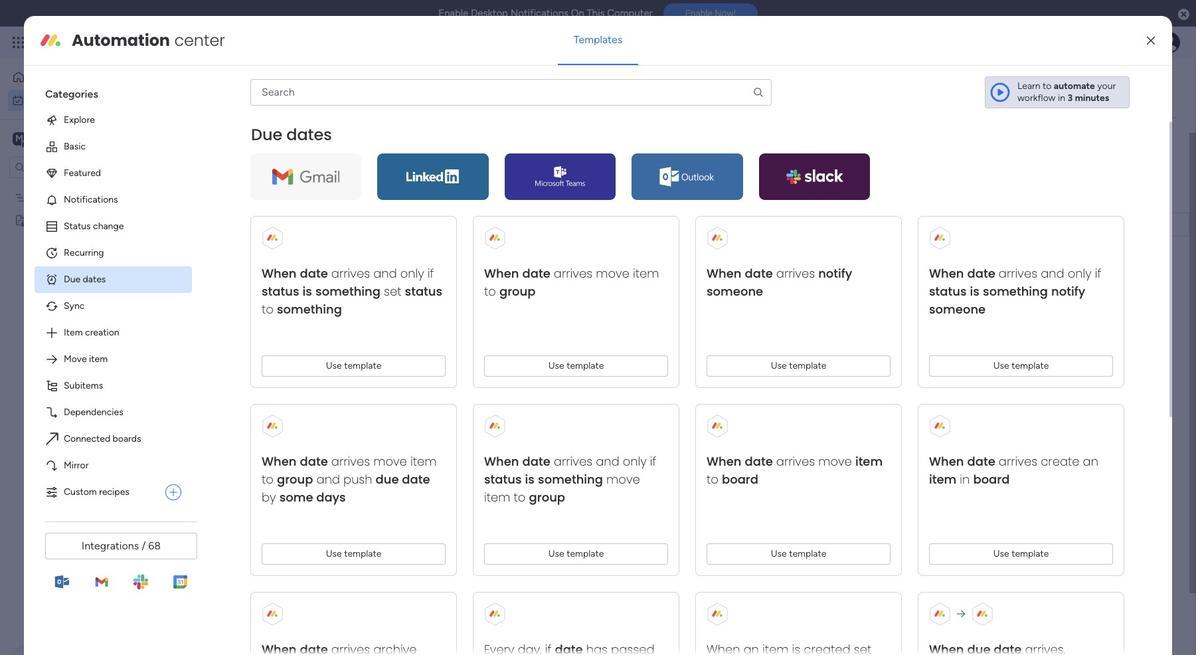 Task type: vqa. For each thing, say whether or not it's contained in the screenshot.
bottommost BI
no



Task type: describe. For each thing, give the bounding box(es) containing it.
work for monday
[[107, 35, 131, 50]]

68
[[148, 539, 161, 552]]

items inside the without a date / 0 items
[[334, 459, 357, 470]]

0 vertical spatial notifications
[[511, 7, 569, 19]]

hide
[[350, 138, 370, 149]]

custom recipes option
[[35, 479, 160, 506]]

working on it
[[1022, 219, 1078, 231]]

when inside when date arrives   and only if status is something set status to something
[[262, 265, 297, 282]]

mirror
[[64, 460, 89, 471]]

connected boards
[[64, 433, 141, 444]]

status for when date arrives   and only if status is something set status to something
[[262, 283, 299, 300]]

dapulse close image
[[1179, 8, 1190, 21]]

status for when date arrives   and only if status is something notify someone
[[930, 283, 967, 300]]

item creation option
[[35, 320, 192, 346]]

later
[[224, 407, 254, 424]]

select product image
[[12, 36, 25, 49]]

/ right "today"
[[265, 264, 271, 280]]

date inside when date arrives notify someone
[[745, 265, 773, 282]]

item creation
[[64, 327, 119, 338]]

creation
[[85, 327, 119, 338]]

items right done
[[396, 138, 418, 149]]

marketing inside marketing plan link
[[702, 220, 743, 231]]

categories list box
[[35, 76, 203, 506]]

workflow
[[1018, 92, 1056, 104]]

items inside the this week / 0 items
[[303, 316, 326, 327]]

/ right later
[[257, 407, 263, 424]]

lottie animation element
[[0, 521, 169, 655]]

workspace image
[[13, 131, 26, 146]]

by
[[262, 489, 276, 506]]

nov
[[946, 220, 962, 230]]

mirror option
[[35, 452, 192, 479]]

week for next week /
[[253, 359, 285, 376]]

date inside when date arrives   and only if status is something notify someone
[[968, 265, 996, 282]]

when date arrives   move item to board
[[707, 453, 883, 488]]

recurring
[[64, 247, 104, 258]]

item inside when date arrives   move item to board
[[856, 453, 883, 470]]

this week / 0 items
[[224, 312, 326, 328]]

date inside when date arrives   and only if status is something set status to something
[[300, 265, 328, 282]]

push
[[344, 471, 372, 488]]

if for when date arrives   and only if status is something
[[650, 453, 657, 470]]

sync option
[[35, 293, 192, 320]]

this week
[[598, 221, 636, 231]]

due
[[376, 471, 399, 488]]

0 horizontal spatial marketing plan
[[31, 192, 93, 203]]

on
[[571, 7, 585, 19]]

move item to
[[484, 471, 640, 506]]

dates inside the due dates option
[[83, 274, 106, 285]]

when inside when date arrives notify someone
[[707, 265, 742, 282]]

0 vertical spatial dates
[[287, 124, 332, 145]]

set
[[384, 283, 402, 300]]

items inside next week / 0 items
[[305, 363, 328, 375]]

0 inside the this week / 0 items
[[295, 316, 301, 327]]

3
[[1068, 92, 1073, 104]]

notify inside when date arrives notify someone
[[819, 265, 853, 282]]

hide done items
[[350, 138, 418, 149]]

sync
[[64, 300, 85, 312]]

move inside the move item to
[[607, 471, 640, 488]]

v2 overdue deadline image
[[916, 218, 926, 231]]

9
[[964, 220, 969, 230]]

integrations / 68
[[82, 539, 161, 552]]

1
[[300, 196, 304, 207]]

Filter dashboard by text search field
[[196, 133, 321, 154]]

explore
[[64, 114, 95, 125]]

when date arrives   create an item in board
[[930, 453, 1099, 488]]

arrives for when date arrives   move item to board
[[777, 453, 815, 470]]

my work
[[199, 77, 288, 107]]

status change
[[64, 221, 124, 232]]

your workflow in
[[1018, 80, 1116, 104]]

it
[[1072, 219, 1078, 231]]

minutes
[[1075, 92, 1110, 104]]

next
[[224, 359, 250, 376]]

status
[[64, 221, 91, 232]]

boards
[[113, 433, 141, 444]]

main workspace
[[31, 132, 109, 145]]

0 inside the without a date / 0 items
[[326, 459, 332, 470]]

when inside when date arrives   and only if status is something
[[484, 453, 519, 470]]

nov 9
[[946, 220, 969, 230]]

to inside when date arrives   and only if status is something set status to something
[[262, 301, 274, 318]]

a
[[274, 455, 282, 472]]

due dates option
[[35, 266, 192, 293]]

0 inside next week / 0 items
[[297, 363, 303, 375]]

past
[[224, 192, 250, 209]]

when inside when date arrives   create an item in board
[[930, 453, 964, 470]]

my work button
[[8, 89, 143, 111]]

this for this week
[[598, 221, 614, 231]]

item inside past dates / 1 item
[[306, 196, 325, 207]]

automate
[[1054, 80, 1096, 92]]

0 horizontal spatial marketing
[[31, 192, 73, 203]]

when date arrives   and only if status is something notify someone
[[930, 265, 1102, 318]]

when date arrives   and only if status is something
[[484, 453, 657, 488]]

date inside when date arrives   move item to board
[[745, 453, 773, 470]]

arrives for when date arrives   and only if status is something
[[554, 453, 593, 470]]

my work
[[29, 94, 65, 105]]

group
[[619, 192, 645, 203]]

monday
[[59, 35, 105, 50]]

kendall parks image
[[1159, 32, 1181, 53]]

learn
[[1018, 80, 1041, 92]]

customize
[[445, 138, 490, 149]]

desktop
[[471, 7, 508, 19]]

items inside today / 0 items
[[282, 268, 305, 279]]

/ inside integrations / 68 button
[[142, 539, 146, 552]]

when date arrives   and only if status is something set status to something
[[262, 265, 443, 318]]

only for set
[[400, 265, 424, 282]]

now!
[[715, 8, 736, 19]]

item inside the move item to
[[484, 489, 511, 506]]

when inside when date arrives   and only if status is something notify someone
[[930, 265, 964, 282]]

automation center
[[72, 29, 225, 51]]

templates button
[[558, 24, 639, 56]]

home image
[[12, 70, 25, 84]]

workspace
[[56, 132, 109, 145]]

see plans image
[[220, 35, 232, 50]]

notifications option
[[35, 187, 192, 213]]

custom
[[64, 486, 97, 498]]

/ up next week / 0 items
[[285, 312, 292, 328]]

integrations / 68 button
[[45, 533, 197, 559]]

item
[[64, 327, 83, 338]]

3 minutes
[[1068, 92, 1110, 104]]

status change option
[[35, 213, 192, 240]]

next week / 0 items
[[224, 359, 328, 376]]

arrives   move item to for when date
[[484, 265, 659, 300]]

board
[[749, 192, 774, 203]]

create
[[1041, 453, 1080, 470]]

automation  center image
[[40, 30, 61, 51]]

if for when date arrives   and only if status is something set status to something
[[428, 265, 434, 282]]

/ left 1
[[291, 192, 297, 209]]



Task type: locate. For each thing, give the bounding box(es) containing it.
private board image
[[14, 214, 27, 226]]

1 vertical spatial someone
[[930, 301, 986, 318]]

move
[[64, 353, 87, 365]]

2 vertical spatial week
[[253, 359, 285, 376]]

option
[[0, 185, 169, 188]]

enable for enable desktop notifications on this computer
[[439, 7, 469, 19]]

date inside group and   push due date by some days
[[402, 471, 430, 488]]

if for when date arrives   and only if status is something notify someone
[[1095, 265, 1102, 282]]

1 horizontal spatial plan
[[745, 220, 763, 231]]

1 vertical spatial week
[[251, 312, 282, 328]]

0 vertical spatial due dates
[[251, 124, 332, 145]]

due dates
[[251, 124, 332, 145], [64, 274, 106, 285]]

dates down recurring
[[83, 274, 106, 285]]

arrives   move item to
[[484, 265, 659, 300], [262, 453, 437, 488]]

1 vertical spatial work
[[44, 94, 65, 105]]

1 horizontal spatial notify
[[1052, 283, 1086, 300]]

only inside when date arrives   and only if status is something set status to something
[[400, 265, 424, 282]]

1 horizontal spatial my
[[199, 77, 230, 107]]

1 vertical spatial arrives   move item to
[[262, 453, 437, 488]]

past dates / 1 item
[[224, 192, 325, 209]]

something inside when date arrives   and only if status is something
[[538, 471, 603, 488]]

people
[[857, 192, 885, 203]]

something for when date arrives   and only if status is something notify someone
[[983, 283, 1048, 300]]

week
[[616, 221, 636, 231], [251, 312, 282, 328], [253, 359, 285, 376]]

0 vertical spatial work
[[107, 35, 131, 50]]

enable
[[439, 7, 469, 19], [685, 8, 713, 19]]

enable now!
[[685, 8, 736, 19]]

marketing plan down board
[[702, 220, 763, 231]]

is
[[303, 283, 312, 300], [970, 283, 980, 300], [525, 471, 535, 488]]

0 horizontal spatial plan
[[75, 192, 93, 203]]

0 vertical spatial week
[[616, 221, 636, 231]]

0 horizontal spatial if
[[428, 265, 434, 282]]

0 vertical spatial arrives   move item to
[[484, 265, 659, 300]]

subitems option
[[35, 373, 192, 399]]

monday work management
[[59, 35, 206, 50]]

0 vertical spatial group
[[500, 283, 536, 300]]

move
[[596, 265, 630, 282], [373, 453, 407, 470], [819, 453, 852, 470], [607, 471, 640, 488]]

0 horizontal spatial my
[[29, 94, 42, 105]]

1 horizontal spatial search image
[[753, 86, 765, 98]]

this
[[587, 7, 605, 19], [598, 221, 614, 231], [224, 312, 248, 328]]

this for this week / 0 items
[[224, 312, 248, 328]]

arrives for when date arrives   and only if status is something notify someone
[[999, 265, 1038, 282]]

and for when date arrives   and only if status is something set status to something
[[373, 265, 397, 282]]

Search for a column type search field
[[250, 79, 772, 106]]

in inside your workflow in
[[1058, 92, 1066, 104]]

items up push
[[334, 459, 357, 470]]

management
[[134, 35, 206, 50]]

arrives inside when date arrives   move item to board
[[777, 453, 815, 470]]

1 horizontal spatial marketing plan
[[702, 220, 763, 231]]

None search field
[[196, 133, 321, 154]]

1 horizontal spatial someone
[[930, 301, 986, 318]]

arrives inside when date arrives   and only if status is something
[[554, 453, 593, 470]]

1 vertical spatial notify
[[1052, 283, 1086, 300]]

0 horizontal spatial in
[[960, 471, 970, 488]]

someone inside when date arrives   and only if status is something notify someone
[[930, 301, 986, 318]]

group and   push due date by some days
[[262, 471, 430, 506]]

due
[[251, 124, 282, 145], [64, 274, 80, 285]]

1 horizontal spatial enable
[[685, 8, 713, 19]]

if inside when date arrives   and only if status is something notify someone
[[1095, 265, 1102, 282]]

my for my work
[[199, 77, 230, 107]]

0 horizontal spatial is
[[303, 283, 312, 300]]

2 vertical spatial group
[[529, 489, 565, 506]]

week down 'group' at the top of page
[[616, 221, 636, 231]]

1 vertical spatial dates
[[253, 192, 288, 209]]

without
[[224, 455, 271, 472]]

work up "explore"
[[44, 94, 65, 105]]

working
[[1022, 219, 1057, 231]]

1 vertical spatial notifications
[[64, 194, 118, 205]]

0 vertical spatial this
[[587, 7, 605, 19]]

0 down the this week / 0 items
[[297, 363, 303, 375]]

2 horizontal spatial only
[[1068, 265, 1092, 282]]

2 vertical spatial this
[[224, 312, 248, 328]]

1 vertical spatial marketing
[[702, 220, 743, 231]]

0 horizontal spatial someone
[[707, 283, 764, 300]]

list box containing marketing plan
[[0, 183, 169, 411]]

0 horizontal spatial due dates
[[64, 274, 106, 285]]

0 horizontal spatial work
[[44, 94, 65, 105]]

1 horizontal spatial notifications
[[511, 7, 569, 19]]

Search in workspace field
[[28, 159, 111, 175]]

plan down 'featured'
[[75, 192, 93, 203]]

2 horizontal spatial if
[[1095, 265, 1102, 282]]

and inside group and   push due date by some days
[[317, 471, 340, 488]]

categories
[[45, 88, 98, 100]]

1 horizontal spatial in
[[1058, 92, 1066, 104]]

enable for enable now!
[[685, 8, 713, 19]]

0 horizontal spatial notifications
[[64, 194, 118, 205]]

1 horizontal spatial only
[[623, 453, 647, 470]]

1 horizontal spatial if
[[650, 453, 657, 470]]

recipes
[[99, 486, 129, 498]]

change
[[93, 221, 124, 232]]

my left "work"
[[199, 77, 230, 107]]

dates
[[287, 124, 332, 145], [253, 192, 288, 209], [83, 274, 106, 285]]

to inside when date arrives   move item to board
[[707, 471, 719, 488]]

due up the "sync"
[[64, 274, 80, 285]]

only for notify
[[1068, 265, 1092, 282]]

and inside when date arrives   and only if status is something set status to something
[[373, 265, 397, 282]]

computer
[[607, 7, 653, 19]]

0 horizontal spatial search image
[[305, 138, 316, 149]]

in inside when date arrives   create an item in board
[[960, 471, 970, 488]]

0 vertical spatial due
[[251, 124, 282, 145]]

item inside the move item "option"
[[89, 353, 108, 365]]

notifications
[[511, 7, 569, 19], [64, 194, 118, 205]]

/
[[291, 192, 297, 209], [265, 264, 271, 280], [285, 312, 292, 328], [288, 359, 294, 376], [257, 407, 263, 424], [317, 455, 323, 472], [142, 539, 146, 552]]

workspace selection element
[[13, 131, 111, 148]]

subitems
[[64, 380, 103, 391]]

0
[[274, 268, 280, 279], [295, 316, 301, 327], [297, 363, 303, 375], [266, 411, 272, 423], [326, 459, 332, 470]]

on
[[1059, 219, 1070, 231]]

and up set
[[373, 265, 397, 282]]

today / 0 items
[[224, 264, 305, 280]]

week for this week /
[[251, 312, 282, 328]]

featured option
[[35, 160, 192, 187]]

search image for search for a column type 'search box'
[[753, 86, 765, 98]]

main
[[31, 132, 54, 145]]

and for when date arrives   and only if status is something notify someone
[[1041, 265, 1065, 282]]

0 vertical spatial marketing plan
[[31, 192, 93, 203]]

2 horizontal spatial is
[[970, 283, 980, 300]]

board inside when date arrives   create an item in board
[[974, 471, 1010, 488]]

in
[[1058, 92, 1066, 104], [960, 471, 970, 488]]

dates left 1
[[253, 192, 288, 209]]

0 vertical spatial notify
[[819, 265, 853, 282]]

done
[[372, 138, 393, 149]]

work for my
[[44, 94, 65, 105]]

to inside the move item to
[[514, 489, 526, 506]]

dependencies option
[[35, 399, 192, 426]]

and inside when date arrives   and only if status is something
[[596, 453, 620, 470]]

1 horizontal spatial work
[[107, 35, 131, 50]]

0 horizontal spatial arrives   move item to
[[262, 453, 437, 488]]

automation
[[72, 29, 170, 51]]

only inside when date arrives   and only if status is something
[[623, 453, 647, 470]]

1 horizontal spatial when date
[[484, 265, 551, 282]]

enable desktop notifications on this computer
[[439, 7, 653, 19]]

use template button
[[262, 355, 446, 377], [484, 355, 668, 377], [707, 355, 891, 377], [930, 355, 1114, 377], [262, 543, 446, 565], [484, 543, 668, 565], [707, 543, 891, 565], [930, 543, 1114, 565]]

notifications inside option
[[64, 194, 118, 205]]

0 horizontal spatial notify
[[819, 265, 853, 282]]

template
[[344, 360, 382, 371], [567, 360, 604, 371], [789, 360, 827, 371], [1012, 360, 1049, 371], [344, 548, 382, 559], [567, 548, 604, 559], [789, 548, 827, 559], [1012, 548, 1049, 559]]

only
[[400, 265, 424, 282], [1068, 265, 1092, 282], [623, 453, 647, 470]]

enable now! button
[[664, 3, 758, 23]]

arrives for when date arrives notify someone
[[777, 265, 815, 282]]

marketing
[[31, 192, 73, 203], [702, 220, 743, 231]]

None search field
[[250, 79, 772, 106]]

status for when date arrives   and only if status is something
[[484, 471, 522, 488]]

my inside button
[[29, 94, 42, 105]]

0 horizontal spatial due
[[64, 274, 80, 285]]

date inside when date arrives   and only if status is something
[[523, 453, 551, 470]]

center
[[174, 29, 225, 51]]

plan
[[75, 192, 93, 203], [745, 220, 763, 231]]

and for when date arrives   and only if status is something
[[596, 453, 620, 470]]

and up days
[[317, 471, 340, 488]]

2 board from the left
[[974, 471, 1010, 488]]

arrives   move item to for and   push
[[262, 453, 437, 488]]

notifications left on in the top left of the page
[[511, 7, 569, 19]]

1 horizontal spatial due dates
[[251, 124, 332, 145]]

notify
[[819, 265, 853, 282], [1052, 283, 1086, 300]]

date inside when date arrives   create an item in board
[[968, 453, 996, 470]]

my for my work
[[29, 94, 42, 105]]

0 horizontal spatial board
[[722, 471, 759, 488]]

something for when date arrives   and only if status is something
[[538, 471, 603, 488]]

marketing plan link
[[700, 213, 823, 237]]

something inside when date arrives   and only if status is something notify someone
[[983, 283, 1048, 300]]

someone inside when date arrives notify someone
[[707, 283, 764, 300]]

arrives inside when date arrives   and only if status is something set status to something
[[331, 265, 370, 282]]

move inside when date arrives   move item to board
[[819, 453, 852, 470]]

move item
[[64, 353, 108, 365]]

only inside when date arrives   and only if status is something notify someone
[[1068, 265, 1092, 282]]

if inside when date arrives   and only if status is something set status to something
[[428, 265, 434, 282]]

1 vertical spatial due
[[64, 274, 80, 285]]

recurring option
[[35, 240, 192, 266]]

1 vertical spatial due dates
[[64, 274, 106, 285]]

when inside when date arrives   move item to board
[[707, 453, 742, 470]]

later / 0 items
[[224, 407, 297, 424]]

work
[[107, 35, 131, 50], [44, 94, 65, 105]]

search image for filter dashboard by text search box
[[305, 138, 316, 149]]

0 vertical spatial when date
[[484, 265, 551, 282]]

an
[[1083, 453, 1099, 470]]

1 vertical spatial group
[[277, 471, 313, 488]]

due dates inside option
[[64, 274, 106, 285]]

notify inside when date arrives   and only if status is something notify someone
[[1052, 283, 1086, 300]]

plan inside list box
[[75, 192, 93, 203]]

arrives inside when date arrives notify someone
[[777, 265, 815, 282]]

featured
[[64, 167, 101, 179]]

integrations
[[82, 539, 139, 552]]

0 up next week / 0 items
[[295, 316, 301, 327]]

enable left now! at the right top
[[685, 8, 713, 19]]

dependencies
[[64, 407, 123, 418]]

is inside when date arrives   and only if status is something set status to something
[[303, 283, 312, 300]]

use
[[326, 360, 342, 371], [549, 360, 565, 371], [771, 360, 787, 371], [994, 360, 1010, 371], [326, 548, 342, 559], [549, 548, 565, 559], [771, 548, 787, 559], [994, 548, 1010, 559]]

arrives for when date arrives   and only if status is something set status to something
[[331, 265, 370, 282]]

is for when date arrives   and only if status is something notify someone
[[970, 283, 980, 300]]

1 horizontal spatial due
[[251, 124, 282, 145]]

is inside when date arrives   and only if status is something
[[525, 471, 535, 488]]

connected boards option
[[35, 426, 192, 452]]

/ down the this week / 0 items
[[288, 359, 294, 376]]

due dates down recurring
[[64, 274, 106, 285]]

0 horizontal spatial when date
[[262, 453, 328, 470]]

something for when date arrives   and only if status is something set status to something
[[316, 283, 381, 300]]

learn to automate
[[1018, 80, 1096, 92]]

0 up group and   push due date by some days
[[326, 459, 332, 470]]

my
[[199, 77, 230, 107], [29, 94, 42, 105]]

arrives inside when date arrives   create an item in board
[[999, 453, 1038, 470]]

days
[[316, 489, 346, 506]]

today
[[224, 264, 261, 280]]

items down the this week / 0 items
[[305, 363, 328, 375]]

your
[[1098, 80, 1116, 92]]

categories heading
[[35, 76, 192, 107]]

1 vertical spatial plan
[[745, 220, 763, 231]]

0 horizontal spatial only
[[400, 265, 424, 282]]

week down today / 0 items
[[251, 312, 282, 328]]

0 inside today / 0 items
[[274, 268, 280, 279]]

when date arrives notify someone
[[707, 265, 853, 300]]

enable inside button
[[685, 8, 713, 19]]

arrives for when date arrives   create an item in board
[[999, 453, 1038, 470]]

is for when date arrives   and only if status is something
[[525, 471, 535, 488]]

item inside when date arrives   create an item in board
[[930, 471, 957, 488]]

0 inside the later / 0 items
[[266, 411, 272, 423]]

items up the without a date / 0 items
[[274, 411, 297, 423]]

enable left desktop
[[439, 7, 469, 19]]

board inside when date arrives   move item to board
[[722, 471, 759, 488]]

basic
[[64, 141, 86, 152]]

1 vertical spatial this
[[598, 221, 614, 231]]

1 horizontal spatial marketing
[[702, 220, 743, 231]]

1 horizontal spatial board
[[974, 471, 1010, 488]]

group
[[500, 283, 536, 300], [277, 471, 313, 488], [529, 489, 565, 506]]

plan down board
[[745, 220, 763, 231]]

1 vertical spatial in
[[960, 471, 970, 488]]

work
[[235, 77, 288, 107]]

0 right "today"
[[274, 268, 280, 279]]

search image
[[753, 86, 765, 98], [305, 138, 316, 149]]

0 vertical spatial in
[[1058, 92, 1066, 104]]

due inside option
[[64, 274, 80, 285]]

1 horizontal spatial is
[[525, 471, 535, 488]]

work inside button
[[44, 94, 65, 105]]

0 vertical spatial plan
[[75, 192, 93, 203]]

some
[[279, 489, 313, 506]]

my left categories
[[29, 94, 42, 105]]

and inside when date arrives   and only if status is something notify someone
[[1041, 265, 1065, 282]]

2 vertical spatial dates
[[83, 274, 106, 285]]

is inside when date arrives   and only if status is something notify someone
[[970, 283, 980, 300]]

and down working on it
[[1041, 265, 1065, 282]]

without a date / 0 items
[[224, 455, 357, 472]]

marketing plan up the notes
[[31, 192, 93, 203]]

group inside group and   push due date by some days
[[277, 471, 313, 488]]

basic option
[[35, 133, 192, 160]]

0 vertical spatial search image
[[753, 86, 765, 98]]

notes
[[31, 214, 57, 226]]

customize button
[[424, 133, 495, 154]]

items up next week / 0 items
[[303, 316, 326, 327]]

something
[[316, 283, 381, 300], [983, 283, 1048, 300], [277, 301, 342, 318], [538, 471, 603, 488]]

items inside the later / 0 items
[[274, 411, 297, 423]]

arrives inside when date arrives   and only if status is something notify someone
[[999, 265, 1038, 282]]

m
[[15, 133, 23, 144]]

1 vertical spatial search image
[[305, 138, 316, 149]]

0 vertical spatial marketing
[[31, 192, 73, 203]]

1 vertical spatial when date
[[262, 453, 328, 470]]

due down "work"
[[251, 124, 282, 145]]

notifications up status change
[[64, 194, 118, 205]]

list box
[[0, 183, 169, 411]]

1 board from the left
[[722, 471, 759, 488]]

0 horizontal spatial enable
[[439, 7, 469, 19]]

0 vertical spatial someone
[[707, 283, 764, 300]]

due dates down "work"
[[251, 124, 332, 145]]

and
[[373, 265, 397, 282], [1041, 265, 1065, 282], [596, 453, 620, 470], [317, 471, 340, 488]]

and up the move item to
[[596, 453, 620, 470]]

explore option
[[35, 107, 192, 133]]

move item option
[[35, 346, 192, 373]]

0 right later
[[266, 411, 272, 423]]

work right monday
[[107, 35, 131, 50]]

1 vertical spatial marketing plan
[[702, 220, 763, 231]]

/ up days
[[317, 455, 323, 472]]

to
[[1043, 80, 1052, 92], [484, 283, 496, 300], [262, 301, 274, 318], [262, 471, 274, 488], [707, 471, 719, 488], [514, 489, 526, 506]]

status inside when date arrives   and only if status is something notify someone
[[930, 283, 967, 300]]

lottie animation image
[[0, 521, 169, 655]]

items
[[396, 138, 418, 149], [282, 268, 305, 279], [303, 316, 326, 327], [305, 363, 328, 375], [274, 411, 297, 423], [334, 459, 357, 470]]

/ left 68
[[142, 539, 146, 552]]

items up the this week / 0 items
[[282, 268, 305, 279]]

week right next
[[253, 359, 285, 376]]

dates left hide at the left of page
[[287, 124, 332, 145]]

when date
[[484, 265, 551, 282], [262, 453, 328, 470]]

status inside when date arrives   and only if status is something
[[484, 471, 522, 488]]

someone
[[707, 283, 764, 300], [930, 301, 986, 318]]

1 horizontal spatial arrives   move item to
[[484, 265, 659, 300]]

templates
[[574, 33, 623, 46]]

if inside when date arrives   and only if status is something
[[650, 453, 657, 470]]

is for when date arrives   and only if status is something set status to something
[[303, 283, 312, 300]]



